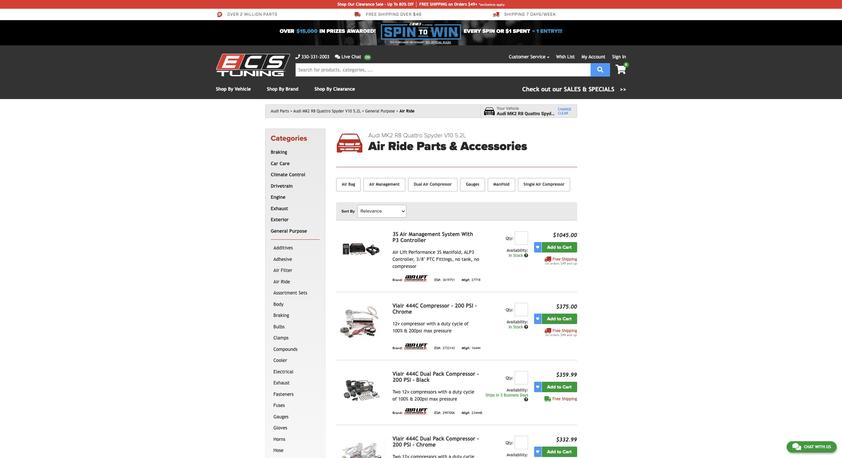 Task type: locate. For each thing, give the bounding box(es) containing it.
stock for $375.00
[[514, 325, 523, 330]]

with inside 12v compressor with a duty cycle of 100% & 200psi max pressure
[[427, 321, 436, 327]]

2 vertical spatial $49
[[561, 334, 566, 337]]

mk2 for audi mk2 r8 quattro spyder v10 5.2l
[[303, 109, 310, 114]]

specials
[[589, 86, 615, 93]]

0 horizontal spatial duty
[[441, 321, 451, 327]]

cycle up the mfg#: 23444b
[[464, 390, 475, 395]]

pack inside viair 444c dual pack compressor - 200 psi - chrome
[[433, 436, 445, 443]]

sales
[[564, 86, 581, 93]]

3 to from the top
[[557, 385, 562, 390]]

purpose inside category navigation element
[[289, 229, 307, 234]]

1 vertical spatial chat
[[805, 445, 814, 450]]

air lift - corporate logo image down 12v compressor with a duty cycle of 100% & 200psi max pressure
[[404, 344, 428, 350]]

shop for shop by vehicle
[[216, 86, 227, 92]]

0 vertical spatial 200psi
[[409, 329, 422, 334]]

0 horizontal spatial over
[[228, 12, 239, 17]]

chrome
[[393, 309, 412, 315], [416, 442, 436, 449]]

fasteners link
[[272, 389, 318, 401]]

2 vertical spatial 200
[[393, 442, 402, 449]]

1 cart from the top
[[563, 245, 572, 250]]

1 horizontal spatial r8
[[395, 132, 402, 139]]

1 vertical spatial viair
[[393, 371, 404, 378]]

3s up fittings,
[[437, 250, 442, 255]]

1 stock from the top
[[514, 254, 523, 258]]

2
[[240, 12, 243, 17]]

es#: left 3619751
[[435, 279, 442, 282]]

free down $359.99
[[553, 397, 561, 402]]

your
[[497, 106, 505, 111]]

care
[[280, 161, 290, 166]]

every
[[464, 28, 481, 35]]

duty inside 12v compressor with a duty cycle of 100% & 200psi max pressure
[[441, 321, 451, 327]]

gauges up gloves
[[274, 415, 289, 420]]

braking up the bulbs
[[274, 313, 289, 319]]

1 vertical spatial of
[[393, 397, 397, 402]]

0 horizontal spatial parts
[[280, 109, 289, 114]]

2 es#: from the top
[[435, 347, 442, 351]]

1 vertical spatial brand:
[[393, 347, 403, 351]]

1 and from the top
[[567, 262, 573, 266]]

1 vertical spatial in
[[496, 393, 500, 398]]

2 horizontal spatial with
[[816, 445, 826, 450]]

200psi
[[409, 329, 422, 334], [415, 397, 428, 402]]

3 brand: from the top
[[393, 412, 403, 416]]

psi inside viair 444c dual pack compressor - 200 psi - black
[[404, 377, 411, 384]]

3 add from the top
[[547, 385, 556, 390]]

2 air lift - corporate logo image from the top
[[404, 344, 428, 350]]

0 vertical spatial general purpose
[[365, 109, 395, 114]]

0 vertical spatial management
[[376, 182, 400, 187]]

1 mfg#: from the top
[[462, 279, 471, 282]]

0 vertical spatial gauges
[[466, 182, 480, 187]]

viair
[[393, 303, 404, 309], [393, 371, 404, 378], [393, 436, 404, 443]]

3s air management system with p3 controller link
[[393, 231, 473, 244]]

3 qty: from the top
[[506, 376, 514, 381]]

1 horizontal spatial v10
[[444, 132, 454, 139]]

air inside "link"
[[342, 182, 347, 187]]

0 horizontal spatial comments image
[[335, 54, 340, 59]]

off
[[408, 2, 414, 7]]

$49 right over
[[413, 12, 422, 17]]

sale
[[376, 2, 384, 7]]

1 horizontal spatial 5.2l
[[455, 132, 466, 139]]

air lift - corporate logo image
[[404, 276, 428, 282], [404, 344, 428, 350], [404, 409, 428, 415]]

air lift - corporate logo image down 3/8"
[[404, 276, 428, 282]]

comments image for chat
[[793, 443, 802, 451]]

of down two
[[393, 397, 397, 402]]

exhaust inside general purpose subcategories element
[[274, 381, 290, 386]]

customer service
[[509, 54, 546, 60]]

1 vertical spatial purpose
[[289, 229, 307, 234]]

max
[[424, 329, 433, 334], [430, 397, 438, 402]]

free
[[366, 12, 377, 17], [553, 257, 561, 262], [553, 329, 561, 334], [553, 397, 561, 402]]

2 up from the top
[[574, 334, 577, 337]]

v10 inside audi mk2 r8 quattro spyder v10 5.2l air ride parts & accessories
[[444, 132, 454, 139]]

compressor for single
[[543, 182, 565, 187]]

1 vertical spatial and
[[567, 334, 573, 337]]

add to cart button for $332.99
[[542, 447, 577, 458]]

management inside 3s air management system with p3 controller
[[409, 231, 441, 238]]

pressure inside 12v compressor with a duty cycle of 100% & 200psi max pressure
[[434, 329, 452, 334]]

by
[[228, 86, 233, 92], [279, 86, 284, 92], [327, 86, 332, 92], [350, 209, 355, 214]]

0 vertical spatial in
[[320, 28, 325, 35]]

2 add to wish list image from the top
[[536, 386, 540, 389]]

2 vertical spatial air lift - corporate logo image
[[404, 409, 428, 415]]

adhesive
[[274, 257, 292, 262]]

100% inside two 12v compressors with a duty cycle of 100% & 200psi max pressure
[[398, 397, 409, 402]]

over left 2
[[228, 12, 239, 17]]

1 vertical spatial chrome
[[416, 442, 436, 449]]

air management link
[[364, 178, 406, 192]]

viair inside viair 444c dual pack compressor - 200 psi - black
[[393, 371, 404, 378]]

0 horizontal spatial v10
[[345, 109, 352, 114]]

with left us
[[816, 445, 826, 450]]

chat left us
[[805, 445, 814, 450]]

1 up from the top
[[574, 262, 577, 266]]

in stock for $1045.00
[[509, 254, 525, 258]]

2 stock from the top
[[514, 325, 523, 330]]

1 vertical spatial cycle
[[464, 390, 475, 395]]

up down $375.00
[[574, 334, 577, 337]]

in for $375.00
[[509, 325, 512, 330]]

shipping 7 days/week link
[[493, 11, 556, 17]]

0 vertical spatial comments image
[[335, 54, 340, 59]]

compressor for viair
[[420, 303, 450, 309]]

2 add to cart button from the top
[[542, 314, 577, 325]]

1 horizontal spatial parts
[[417, 139, 447, 154]]

shop our clearance sale - up to 80% off
[[338, 2, 414, 7]]

200psi down compressors
[[415, 397, 428, 402]]

2 add from the top
[[547, 316, 556, 322]]

add to cart for $1045.00
[[547, 245, 572, 250]]

sales & specials
[[564, 86, 615, 93]]

free shipping on orders $49 and up down '$1045.00'
[[546, 257, 577, 266]]

200psi inside two 12v compressors with a duty cycle of 100% & 200psi max pressure
[[415, 397, 428, 402]]

1 horizontal spatial over
[[280, 28, 295, 35]]

shipping left "7" on the top of page
[[505, 12, 525, 17]]

2 qty: from the top
[[506, 308, 514, 313]]

2 to from the top
[[557, 316, 562, 322]]

1 add to wish list image from the top
[[536, 318, 540, 321]]

0 vertical spatial up
[[574, 262, 577, 266]]

controller
[[401, 237, 426, 244]]

1 vertical spatial 100%
[[398, 397, 409, 402]]

1 vertical spatial orders
[[550, 334, 560, 337]]

qty: for 3s air management system with p3 controller
[[506, 236, 514, 241]]

by up audi mk2 r8 quattro spyder v10 5.2l link
[[327, 86, 332, 92]]

spyder inside audi mk2 r8 quattro spyder v10 5.2l air ride parts & accessories
[[424, 132, 443, 139]]

cart down '$1045.00'
[[563, 245, 572, 250]]

1 orders from the top
[[550, 262, 560, 266]]

mfg#: for viair 444c compressor - 200 psi - chrome
[[462, 347, 471, 351]]

pack down es#: 2997006
[[433, 436, 445, 443]]

0 vertical spatial max
[[424, 329, 433, 334]]

0 vertical spatial chrome
[[393, 309, 412, 315]]

add to cart button down $332.99
[[542, 447, 577, 458]]

add for $1045.00
[[547, 245, 556, 250]]

add to cart down $332.99
[[547, 450, 572, 455]]

availability: for $375.00
[[507, 320, 529, 325]]

free shipping on orders $49 and up down $375.00
[[546, 329, 577, 337]]

444c inside viair 444c compressor - 200 psi - chrome
[[406, 303, 419, 309]]

200 for viair 444c dual pack compressor - 200 psi - chrome
[[393, 442, 402, 449]]

3 air lift - corporate logo image from the top
[[404, 409, 428, 415]]

=
[[533, 28, 535, 35]]

0 vertical spatial add to wish list image
[[536, 246, 540, 249]]

account
[[589, 54, 606, 60]]

mk2 inside your vehicle audi mk2 r8 quattro spyder v10 5.2l
[[508, 111, 517, 116]]

4 add to cart button from the top
[[542, 447, 577, 458]]

adhesive link
[[272, 254, 318, 265]]

parts inside audi mk2 r8 quattro spyder v10 5.2l air ride parts & accessories
[[417, 139, 447, 154]]

0 vertical spatial 12v
[[393, 321, 400, 327]]

1 vertical spatial braking
[[274, 313, 289, 319]]

0 vertical spatial general purpose link
[[365, 109, 399, 114]]

1 horizontal spatial mk2
[[382, 132, 393, 139]]

2 brand: from the top
[[393, 347, 403, 351]]

2 horizontal spatial spyder
[[542, 111, 556, 116]]

with down viair 444c compressor - 200 psi - chrome
[[427, 321, 436, 327]]

1 horizontal spatial vehicle
[[506, 106, 519, 111]]

1 add to cart from the top
[[547, 245, 572, 250]]

chat right 'live'
[[352, 54, 361, 60]]

air bag
[[342, 182, 355, 187]]

in stock
[[509, 254, 525, 258], [509, 325, 525, 330]]

and down '$1045.00'
[[567, 262, 573, 266]]

sign
[[613, 54, 621, 60]]

16444
[[472, 347, 481, 351]]

max down viair 444c compressor - 200 psi - chrome
[[424, 329, 433, 334]]

cart
[[563, 245, 572, 250], [563, 316, 572, 322], [563, 385, 572, 390], [563, 450, 572, 455]]

to up "free shipping"
[[557, 385, 562, 390]]

1 horizontal spatial of
[[465, 321, 469, 327]]

1 horizontal spatial with
[[438, 390, 448, 395]]

mfg#: 27718
[[462, 279, 481, 282]]

2 and from the top
[[567, 334, 573, 337]]

viair inside viair 444c dual pack compressor - 200 psi - chrome
[[393, 436, 404, 443]]

mfg#: 16444
[[462, 347, 481, 351]]

compressors
[[411, 390, 437, 395]]

to down $375.00
[[557, 316, 562, 322]]

pressure inside two 12v compressors with a duty cycle of 100% & 200psi max pressure
[[440, 397, 458, 402]]

0 vertical spatial chat
[[352, 54, 361, 60]]

0 vertical spatial compressor
[[393, 264, 417, 269]]

add to wish list image
[[536, 318, 540, 321], [536, 451, 540, 454]]

dual inside viair 444c dual pack compressor - 200 psi - black
[[420, 371, 431, 378]]

1 horizontal spatial 12v
[[402, 390, 410, 395]]

1 to from the top
[[557, 245, 562, 250]]

2 viair from the top
[[393, 371, 404, 378]]

pressure up es#: 2732143
[[434, 329, 452, 334]]

no down manifold,
[[455, 257, 461, 262]]

2 in stock from the top
[[509, 325, 525, 330]]

rules
[[443, 41, 451, 44]]

pack inside viair 444c dual pack compressor - 200 psi - black
[[433, 371, 445, 378]]

2 question circle image from the top
[[525, 398, 529, 402]]

0 horizontal spatial a
[[438, 321, 440, 327]]

black
[[416, 377, 430, 384]]

free down shop our clearance sale - up to 80% off
[[366, 12, 377, 17]]

electrical link
[[272, 367, 318, 378]]

see official rules link
[[426, 41, 451, 45]]

to for $359.99
[[557, 385, 562, 390]]

$49 down '$1045.00'
[[561, 262, 566, 266]]

444c for viair 444c compressor - 200 psi - chrome
[[406, 303, 419, 309]]

0 vertical spatial gauges link
[[461, 178, 485, 192]]

compressor inside viair 444c compressor - 200 psi - chrome
[[420, 303, 450, 309]]

change clear
[[558, 107, 572, 115]]

1 vertical spatial 444c
[[406, 371, 419, 378]]

and for $375.00
[[567, 334, 573, 337]]

ships in 5 business days
[[486, 393, 529, 398]]

air lift - corporate logo image down compressors
[[404, 409, 428, 415]]

comments image inside chat with us link
[[793, 443, 802, 451]]

cart down $332.99
[[563, 450, 572, 455]]

cart down $375.00
[[563, 316, 572, 322]]

audi for audi parts
[[271, 109, 279, 114]]

air lift - corporate logo image for psi
[[404, 409, 428, 415]]

444c inside viair 444c dual pack compressor - 200 psi - chrome
[[406, 436, 419, 443]]

shop our clearance sale - up to 80% off link
[[338, 1, 417, 7]]

2 orders from the top
[[550, 334, 560, 337]]

1 vertical spatial a
[[449, 390, 451, 395]]

0 vertical spatial add to wish list image
[[536, 318, 540, 321]]

es#: 3619751
[[435, 279, 455, 282]]

1 vertical spatial pack
[[433, 436, 445, 443]]

0 horizontal spatial spyder
[[332, 109, 344, 114]]

2 444c from the top
[[406, 371, 419, 378]]

braking link up the bulbs
[[272, 311, 318, 322]]

compounds link
[[272, 344, 318, 356]]

1 horizontal spatial no
[[474, 257, 479, 262]]

exhaust link up exterior
[[270, 203, 318, 215]]

1 vertical spatial vehicle
[[506, 106, 519, 111]]

of up mfg#: 16444
[[465, 321, 469, 327]]

control
[[289, 172, 305, 178]]

200 inside viair 444c compressor - 200 psi - chrome
[[455, 303, 465, 309]]

add for $332.99
[[547, 450, 556, 455]]

0 vertical spatial pack
[[433, 371, 445, 378]]

exhaust down electrical at the left of the page
[[274, 381, 290, 386]]

1 vertical spatial general purpose
[[271, 229, 307, 234]]

horns link
[[272, 435, 318, 446]]

4 qty: from the top
[[506, 441, 514, 446]]

air bag link
[[336, 178, 361, 192]]

viair for viair 444c dual pack compressor - 200 psi - chrome
[[393, 436, 404, 443]]

1 in stock from the top
[[509, 254, 525, 258]]

v10 for audi mk2 r8 quattro spyder v10 5.2l
[[345, 109, 352, 114]]

purpose for bottom general purpose link
[[289, 229, 307, 234]]

audi inside audi mk2 r8 quattro spyder v10 5.2l air ride parts & accessories
[[369, 132, 380, 139]]

availability: for $359.99
[[507, 388, 529, 393]]

cooler link
[[272, 356, 318, 367]]

and down $375.00
[[567, 334, 573, 337]]

add to wish list image
[[536, 246, 540, 249], [536, 386, 540, 389]]

up for $1045.00
[[574, 262, 577, 266]]

cycle up the 2732143 on the bottom right of page
[[452, 321, 463, 327]]

$1045.00
[[553, 232, 577, 239]]

on
[[449, 2, 453, 7], [546, 262, 549, 266], [546, 334, 549, 337]]

bag
[[349, 182, 355, 187]]

orders down '$1045.00'
[[550, 262, 560, 266]]

clearance for our
[[356, 2, 375, 7]]

braking inside general purpose subcategories element
[[274, 313, 289, 319]]

audi parts link
[[271, 109, 292, 114]]

None number field
[[515, 232, 529, 245], [515, 303, 529, 317], [515, 372, 529, 385], [515, 437, 529, 450], [515, 232, 529, 245], [515, 303, 529, 317], [515, 372, 529, 385], [515, 437, 529, 450]]

2 free shipping on orders $49 and up from the top
[[546, 329, 577, 337]]

up
[[574, 262, 577, 266], [574, 334, 577, 337]]

3s inside air lift performance 3s manifold, alp3 controller, 3/8" ptc fittings, no tank, no compressor
[[437, 250, 442, 255]]

1 viair from the top
[[393, 303, 404, 309]]

lift
[[400, 250, 407, 255]]

mfg#: left 23444b
[[462, 412, 471, 416]]

vehicle inside your vehicle audi mk2 r8 quattro spyder v10 5.2l
[[506, 106, 519, 111]]

331-
[[311, 54, 320, 60]]

no purchase necessary. see official rules .
[[391, 41, 452, 44]]

2 horizontal spatial 5.2l
[[566, 111, 575, 116]]

to down $332.99
[[557, 450, 562, 455]]

to down '$1045.00'
[[557, 245, 562, 250]]

1 vertical spatial 200
[[393, 377, 402, 384]]

general purpose inside category navigation element
[[271, 229, 307, 234]]

air lift - corporate logo image for chrome
[[404, 344, 428, 350]]

customer service button
[[509, 53, 550, 61]]

1 vertical spatial pressure
[[440, 397, 458, 402]]

quattro inside audi mk2 r8 quattro spyder v10 5.2l air ride parts & accessories
[[403, 132, 423, 139]]

air ride inside the air ride link
[[274, 279, 290, 285]]

pack right black
[[433, 371, 445, 378]]

add to cart down $375.00
[[547, 316, 572, 322]]

0 vertical spatial 3s
[[393, 231, 399, 238]]

cycle inside two 12v compressors with a duty cycle of 100% & 200psi max pressure
[[464, 390, 475, 395]]

or
[[497, 28, 504, 35]]

exhaust up exterior
[[271, 206, 288, 212]]

psi inside viair 444c dual pack compressor - 200 psi - chrome
[[404, 442, 411, 449]]

& inside audi mk2 r8 quattro spyder v10 5.2l air ride parts & accessories
[[450, 139, 458, 154]]

a down viair 444c dual pack compressor - 200 psi - black on the bottom of the page
[[449, 390, 451, 395]]

0 vertical spatial exhaust link
[[270, 203, 318, 215]]

1 add to wish list image from the top
[[536, 246, 540, 249]]

200 inside viair 444c dual pack compressor - 200 psi - black
[[393, 377, 402, 384]]

customer
[[509, 54, 529, 60]]

compressor down viair 444c compressor - 200 psi - chrome
[[401, 321, 425, 327]]

sales & specials link
[[523, 85, 626, 94]]

spent
[[513, 28, 531, 35]]

3 es#: from the top
[[435, 412, 442, 416]]

gauges link left manifold link
[[461, 178, 485, 192]]

air lift performance 3s manifold, alp3 controller, 3/8" ptc fittings, no tank, no compressor
[[393, 250, 479, 269]]

0 vertical spatial air ride
[[400, 109, 415, 114]]

comments image left chat with us
[[793, 443, 802, 451]]

1 vertical spatial clearance
[[333, 86, 355, 92]]

3 cart from the top
[[563, 385, 572, 390]]

0 vertical spatial purpose
[[381, 109, 395, 114]]

over left $15,000
[[280, 28, 295, 35]]

comments image left 'live'
[[335, 54, 340, 59]]

viair inside viair 444c compressor - 200 psi - chrome
[[393, 303, 404, 309]]

mfg#: left 27718
[[462, 279, 471, 282]]

chrome inside viair 444c compressor - 200 psi - chrome
[[393, 309, 412, 315]]

with down viair 444c dual pack compressor - 200 psi - black on the bottom of the page
[[438, 390, 448, 395]]

duty inside two 12v compressors with a duty cycle of 100% & 200psi max pressure
[[453, 390, 462, 395]]

shop for shop by brand
[[267, 86, 278, 92]]

with inside two 12v compressors with a duty cycle of 100% & 200psi max pressure
[[438, 390, 448, 395]]

add to cart button down $375.00
[[542, 314, 577, 325]]

question circle image for $359.99
[[525, 398, 529, 402]]

1 vertical spatial es#:
[[435, 347, 442, 351]]

es#: left 2997006
[[435, 412, 442, 416]]

orders down $375.00
[[550, 334, 560, 337]]

add to cart button for $359.99
[[542, 382, 577, 393]]

12v inside 12v compressor with a duty cycle of 100% & 200psi max pressure
[[393, 321, 400, 327]]

4 add from the top
[[547, 450, 556, 455]]

0 vertical spatial $49
[[413, 12, 422, 17]]

mfg#: left 16444
[[462, 347, 471, 351]]

3 add to cart from the top
[[547, 385, 572, 390]]

my
[[582, 54, 588, 60]]

clamps
[[274, 336, 289, 341]]

over for over 2 million parts
[[228, 12, 239, 17]]

add to cart down '$1045.00'
[[547, 245, 572, 250]]

0 horizontal spatial chrome
[[393, 309, 412, 315]]

1 free shipping on orders $49 and up from the top
[[546, 257, 577, 266]]

by right the sort
[[350, 209, 355, 214]]

0 horizontal spatial general purpose
[[271, 229, 307, 234]]

2 pack from the top
[[433, 436, 445, 443]]

clamps link
[[272, 333, 318, 344]]

1 add from the top
[[547, 245, 556, 250]]

200psi down viair 444c compressor - 200 psi - chrome
[[409, 329, 422, 334]]

pack for chrome
[[433, 436, 445, 443]]

add to cart button for $375.00
[[542, 314, 577, 325]]

ecs tuning image
[[216, 54, 290, 76]]

dual inside viair 444c dual pack compressor - 200 psi - chrome
[[420, 436, 431, 443]]

braking link
[[270, 147, 318, 158], [272, 311, 318, 322]]

1 air lift - corporate logo image from the top
[[404, 276, 428, 282]]

comments image
[[335, 54, 340, 59], [793, 443, 802, 451]]

up for $375.00
[[574, 334, 577, 337]]

1 horizontal spatial quattro
[[403, 132, 423, 139]]

2 vertical spatial psi
[[404, 442, 411, 449]]

gauges link
[[461, 178, 485, 192], [272, 412, 318, 423]]

single
[[524, 182, 535, 187]]

ecs tuning 'spin to win' contest logo image
[[381, 23, 461, 40]]

up down '$1045.00'
[[574, 262, 577, 266]]

2 mfg#: from the top
[[462, 347, 471, 351]]

1 vertical spatial air lift - corporate logo image
[[404, 344, 428, 350]]

two 12v compressors with a duty cycle of 100% & 200psi max pressure
[[393, 390, 475, 402]]

4 add to cart from the top
[[547, 450, 572, 455]]

ride
[[406, 109, 415, 114], [388, 139, 414, 154], [281, 279, 290, 285]]

es#: for psi
[[435, 412, 442, 416]]

*exclusions apply link
[[479, 2, 505, 7]]

1 vertical spatial psi
[[404, 377, 411, 384]]

exhaust link up fasteners
[[272, 378, 318, 389]]

shop by clearance link
[[315, 86, 355, 92]]

to
[[557, 245, 562, 250], [557, 316, 562, 322], [557, 385, 562, 390], [557, 450, 562, 455]]

0 horizontal spatial no
[[455, 257, 461, 262]]

pressure up 2997006
[[440, 397, 458, 402]]

es#: left the 2732143 on the bottom right of page
[[435, 347, 442, 351]]

1 vertical spatial add to wish list image
[[536, 451, 540, 454]]

2 add to cart from the top
[[547, 316, 572, 322]]

add to cart for $375.00
[[547, 316, 572, 322]]

braking link up 'care'
[[270, 147, 318, 158]]

3 availability: from the top
[[507, 388, 529, 393]]

add to wish list image for $332.99
[[536, 451, 540, 454]]

2 cart from the top
[[563, 316, 572, 322]]

0 vertical spatial psi
[[466, 303, 474, 309]]

1 pack from the top
[[433, 371, 445, 378]]

1 horizontal spatial management
[[409, 231, 441, 238]]

assortment sets link
[[272, 288, 318, 299]]

5.2l for audi mk2 r8 quattro spyder v10 5.2l
[[353, 109, 361, 114]]

1 horizontal spatial in
[[496, 393, 500, 398]]

es#2732116 - 23444 - viair 444c dual pack compressor - 200 psi - chrome - two 12v compressors with a duty cycle of 100% & 200psi max pressure - air lift - audi bmw volkswagen image
[[336, 437, 387, 459]]

0 horizontal spatial general
[[271, 229, 288, 234]]

psi for viair 444c dual pack compressor - 200 psi - black
[[404, 377, 411, 384]]

3 viair from the top
[[393, 436, 404, 443]]

to for $375.00
[[557, 316, 562, 322]]

vehicle right your
[[506, 106, 519, 111]]

1 horizontal spatial comments image
[[793, 443, 802, 451]]

free down $375.00
[[553, 329, 561, 334]]

1 availability: from the top
[[507, 248, 529, 253]]

in left prizes
[[320, 28, 325, 35]]

r8 inside audi mk2 r8 quattro spyder v10 5.2l air ride parts & accessories
[[395, 132, 402, 139]]

4 availability: from the top
[[507, 453, 529, 458]]

my account link
[[582, 54, 606, 60]]

duty down viair 444c compressor - 200 psi - chrome
[[441, 321, 451, 327]]

question circle image for $1045.00
[[525, 254, 529, 258]]

0 horizontal spatial mk2
[[303, 109, 310, 114]]

purpose for general purpose link to the right
[[381, 109, 395, 114]]

2732143
[[443, 347, 455, 351]]

0 vertical spatial of
[[465, 321, 469, 327]]

5.2l for audi mk2 r8 quattro spyder v10 5.2l air ride parts & accessories
[[455, 132, 466, 139]]

$49 down $375.00
[[561, 334, 566, 337]]

mk2 inside audi mk2 r8 quattro spyder v10 5.2l air ride parts & accessories
[[382, 132, 393, 139]]

gauges left manifold
[[466, 182, 480, 187]]

by down ecs tuning image
[[228, 86, 233, 92]]

max down compressors
[[430, 397, 438, 402]]

3 mfg#: from the top
[[462, 412, 471, 416]]

1 brand: from the top
[[393, 279, 403, 282]]

clearance inside shop our clearance sale - up to 80% off link
[[356, 2, 375, 7]]

compounds
[[274, 347, 298, 352]]

1 qty: from the top
[[506, 236, 514, 241]]

braking up car care
[[271, 150, 287, 155]]

air filter link
[[272, 265, 318, 277]]

444c inside viair 444c dual pack compressor - 200 psi - black
[[406, 371, 419, 378]]

23444b
[[472, 412, 483, 416]]

1 vertical spatial compressor
[[401, 321, 425, 327]]

444c
[[406, 303, 419, 309], [406, 371, 419, 378], [406, 436, 419, 443]]

12v inside two 12v compressors with a duty cycle of 100% & 200psi max pressure
[[402, 390, 410, 395]]

add to cart button up "free shipping"
[[542, 382, 577, 393]]

2 add to wish list image from the top
[[536, 451, 540, 454]]

shop by vehicle link
[[216, 86, 251, 92]]

shop by vehicle
[[216, 86, 251, 92]]

fittings,
[[437, 257, 454, 262]]

1 horizontal spatial general purpose
[[365, 109, 395, 114]]

compressor down controller, at the left of page
[[393, 264, 417, 269]]

purchase
[[395, 41, 409, 44]]

0 vertical spatial general
[[365, 109, 380, 114]]

clearance up audi mk2 r8 quattro spyder v10 5.2l link
[[333, 86, 355, 92]]

a down viair 444c compressor - 200 psi - chrome
[[438, 321, 440, 327]]

1 question circle image from the top
[[525, 254, 529, 258]]

0 vertical spatial exhaust
[[271, 206, 288, 212]]

viair for viair 444c compressor - 200 psi - chrome
[[393, 303, 404, 309]]

no right tank,
[[474, 257, 479, 262]]

2 horizontal spatial v10
[[557, 111, 565, 116]]

5.2l inside audi mk2 r8 quattro spyder v10 5.2l air ride parts & accessories
[[455, 132, 466, 139]]

vehicle down ecs tuning image
[[235, 86, 251, 92]]

1 add to cart button from the top
[[542, 242, 577, 253]]

cart down $359.99
[[563, 385, 572, 390]]

gauges link up gloves
[[272, 412, 318, 423]]

3s left the controller
[[393, 231, 399, 238]]

filter
[[281, 268, 292, 274]]

add to cart up "free shipping"
[[547, 385, 572, 390]]

car
[[271, 161, 278, 166]]

gloves link
[[272, 423, 318, 435]]

general purpose subcategories element
[[271, 240, 320, 459]]

1 es#: from the top
[[435, 279, 442, 282]]

1 vertical spatial with
[[438, 390, 448, 395]]

1 horizontal spatial clearance
[[356, 2, 375, 7]]

brand: for chrome
[[393, 347, 403, 351]]

quattro for audi mk2 r8 quattro spyder v10 5.2l
[[317, 109, 331, 114]]

1 vertical spatial 3s
[[437, 250, 442, 255]]

0 vertical spatial braking
[[271, 150, 287, 155]]

in left 5
[[496, 393, 500, 398]]

by for brand
[[279, 86, 284, 92]]

3 add to cart button from the top
[[542, 382, 577, 393]]

clearance right our
[[356, 2, 375, 7]]

4 to from the top
[[557, 450, 562, 455]]

1 444c from the top
[[406, 303, 419, 309]]

200 inside viair 444c dual pack compressor - 200 psi - chrome
[[393, 442, 402, 449]]

2 vertical spatial on
[[546, 334, 549, 337]]

free inside free shipping over $49 link
[[366, 12, 377, 17]]

add to cart button down '$1045.00'
[[542, 242, 577, 253]]

body link
[[272, 299, 318, 311]]

1 vertical spatial ride
[[388, 139, 414, 154]]

$49 for viair 444c compressor - 200 psi - chrome
[[561, 334, 566, 337]]

in stock for $375.00
[[509, 325, 525, 330]]

$49 for 3s air management system with p3 controller
[[561, 262, 566, 266]]

free shipping on orders $49 and up
[[546, 257, 577, 266], [546, 329, 577, 337]]

1 vertical spatial air ride
[[274, 279, 290, 285]]

0 vertical spatial stock
[[514, 254, 523, 258]]

braking for the bottommost the braking link
[[274, 313, 289, 319]]

0 horizontal spatial 12v
[[393, 321, 400, 327]]

manifold,
[[443, 250, 463, 255]]

3 444c from the top
[[406, 436, 419, 443]]

by left brand
[[279, 86, 284, 92]]

4 cart from the top
[[563, 450, 572, 455]]

200 for viair 444c dual pack compressor - 200 psi - black
[[393, 377, 402, 384]]

assortment
[[274, 291, 297, 296]]

duty up 2997006
[[453, 390, 462, 395]]

comments image inside live chat link
[[335, 54, 340, 59]]

viair for viair 444c dual pack compressor - 200 psi - black
[[393, 371, 404, 378]]

2 availability: from the top
[[507, 320, 529, 325]]

1 vertical spatial comments image
[[793, 443, 802, 451]]

shop for shop by clearance
[[315, 86, 325, 92]]

question circle image
[[525, 254, 529, 258], [525, 398, 529, 402]]



Task type: vqa. For each thing, say whether or not it's contained in the screenshot.
Shop By Clearance
yes



Task type: describe. For each thing, give the bounding box(es) containing it.
exhaust for the bottom exhaust link
[[274, 381, 290, 386]]

ride inside general purpose subcategories element
[[281, 279, 290, 285]]

r8 for audi mk2 r8 quattro spyder v10 5.2l air ride parts & accessories
[[395, 132, 402, 139]]

$49+
[[468, 2, 478, 7]]

category navigation element
[[265, 129, 326, 459]]

no
[[391, 41, 395, 44]]

3619751
[[443, 279, 455, 282]]

add to wish list image for $359.99
[[536, 386, 540, 389]]

single air compressor link
[[518, 178, 571, 192]]

categories
[[271, 134, 307, 143]]

$359.99
[[556, 372, 577, 379]]

0 vertical spatial dual
[[414, 182, 422, 187]]

shipping down $359.99
[[562, 397, 577, 402]]

0 vertical spatial vehicle
[[235, 86, 251, 92]]

444c for viair 444c dual pack compressor - 200 psi - black
[[406, 371, 419, 378]]

fuses
[[274, 403, 285, 409]]

in for $1045.00
[[509, 254, 512, 258]]

dual for viair 444c dual pack compressor - 200 psi - black
[[420, 371, 431, 378]]

wish list
[[557, 54, 575, 60]]

qty: for viair 444c dual pack compressor - 200 psi - black
[[506, 376, 514, 381]]

100% inside 12v compressor with a duty cycle of 100% & 200psi max pressure
[[393, 329, 403, 334]]

braking for the braking link to the top
[[271, 150, 287, 155]]

free shipping
[[553, 397, 577, 402]]

0 vertical spatial ride
[[406, 109, 415, 114]]

two
[[393, 390, 401, 395]]

1 vertical spatial general purpose link
[[270, 226, 318, 237]]

and for $1045.00
[[567, 262, 573, 266]]

shop by brand
[[267, 86, 299, 92]]

1 horizontal spatial chat
[[805, 445, 814, 450]]

v10 inside your vehicle audi mk2 r8 quattro spyder v10 5.2l
[[557, 111, 565, 116]]

audi mk2 r8 quattro spyder v10 5.2l
[[294, 109, 361, 114]]

wish list link
[[557, 54, 575, 60]]

bulbs
[[274, 325, 285, 330]]

quattro for audi mk2 r8 quattro spyder v10 5.2l air ride parts & accessories
[[403, 132, 423, 139]]

to for $1045.00
[[557, 245, 562, 250]]

200psi inside 12v compressor with a duty cycle of 100% & 200psi max pressure
[[409, 329, 422, 334]]

cart for $359.99
[[563, 385, 572, 390]]

$375.00
[[556, 304, 577, 310]]

1 vertical spatial gauges link
[[272, 412, 318, 423]]

add for $359.99
[[547, 385, 556, 390]]

0 link
[[611, 62, 629, 75]]

chat with us link
[[787, 442, 837, 453]]

pack for black
[[433, 371, 445, 378]]

r8 inside your vehicle audi mk2 r8 quattro spyder v10 5.2l
[[518, 111, 524, 116]]

audi for audi mk2 r8 quattro spyder v10 5.2l air ride parts & accessories
[[369, 132, 380, 139]]

shipping down $375.00
[[562, 329, 577, 334]]

climate
[[271, 172, 288, 178]]

sort by
[[342, 209, 355, 214]]

air inside audi mk2 r8 quattro spyder v10 5.2l air ride parts & accessories
[[369, 139, 385, 154]]

2 no from the left
[[474, 257, 479, 262]]

es#2732143 - 16444 - viair 444c compressor - 200 psi - chrome  - 12v compressor with a duty cycle of 100% & 200psi max pressure - air lift - audi bmw volkswagen image
[[336, 303, 387, 342]]

air filter
[[274, 268, 292, 274]]

cart for $1045.00
[[563, 245, 572, 250]]

clearance for by
[[333, 86, 355, 92]]

spyder inside your vehicle audi mk2 r8 quattro spyder v10 5.2l
[[542, 111, 556, 116]]

shop by brand link
[[267, 86, 299, 92]]

us
[[827, 445, 832, 450]]

add to cart for $332.99
[[547, 450, 572, 455]]

availability: for $1045.00
[[507, 248, 529, 253]]

$49 inside free shipping over $49 link
[[413, 12, 422, 17]]

0 horizontal spatial chat
[[352, 54, 361, 60]]

list
[[568, 54, 575, 60]]

$1
[[506, 28, 512, 35]]

hose
[[274, 448, 284, 454]]

question circle image
[[525, 326, 529, 330]]

1 horizontal spatial general purpose link
[[365, 109, 399, 114]]

over for over $15,000 in prizes
[[280, 28, 295, 35]]

of inside 12v compressor with a duty cycle of 100% & 200psi max pressure
[[465, 321, 469, 327]]

es#3619751 - 27718 - 3s air management system with p3 controller - air lift performance 3s manifold, alp3 controller, 3/8" ptc fittings, no tank, no compressor - air lift - audi bmw volkswagen mini image
[[336, 232, 387, 270]]

cycle inside 12v compressor with a duty cycle of 100% & 200psi max pressure
[[452, 321, 463, 327]]

add to cart for $359.99
[[547, 385, 572, 390]]

spyder for audi mk2 r8 quattro spyder v10 5.2l air ride parts & accessories
[[424, 132, 443, 139]]

chat with us
[[805, 445, 832, 450]]

max inside two 12v compressors with a duty cycle of 100% & 200psi max pressure
[[430, 397, 438, 402]]

add to cart button for $1045.00
[[542, 242, 577, 253]]

audi mk2 r8 quattro spyder v10 5.2l air ride parts & accessories
[[369, 132, 528, 154]]

with
[[462, 231, 473, 238]]

free shipping on orders $49 and up for $1045.00
[[546, 257, 577, 266]]

Search text field
[[296, 63, 591, 77]]

drivetrain link
[[270, 181, 318, 192]]

shopping cart image
[[616, 65, 626, 74]]

air inside 3s air management system with p3 controller
[[400, 231, 407, 238]]

es#: for chrome
[[435, 347, 442, 351]]

entry!!!
[[541, 28, 563, 35]]

mfg#: for 3s air management system with p3 controller
[[462, 279, 471, 282]]

change link
[[558, 107, 572, 111]]

quattro inside your vehicle audi mk2 r8 quattro spyder v10 5.2l
[[525, 111, 540, 116]]

cart for $375.00
[[563, 316, 572, 322]]

mk2 for audi mk2 r8 quattro spyder v10 5.2l air ride parts & accessories
[[382, 132, 393, 139]]

330-331-2003
[[302, 54, 330, 60]]

3s inside 3s air management system with p3 controller
[[393, 231, 399, 238]]

bulbs link
[[272, 322, 318, 333]]

necessary.
[[410, 41, 425, 44]]

v10 for audi mk2 r8 quattro spyder v10 5.2l air ride parts & accessories
[[444, 132, 454, 139]]

manifold link
[[488, 178, 516, 192]]

& inside 12v compressor with a duty cycle of 100% & 200psi max pressure
[[404, 329, 408, 334]]

add to wish list image for $1045.00
[[536, 246, 540, 249]]

tank,
[[462, 257, 473, 262]]

7
[[527, 12, 529, 17]]

0 vertical spatial on
[[449, 2, 453, 7]]

free down '$1045.00'
[[553, 257, 561, 262]]

mfg#: for viair 444c dual pack compressor - 200 psi - black
[[462, 412, 471, 416]]

12v compressor with a duty cycle of 100% & 200psi max pressure
[[393, 321, 469, 334]]

0 horizontal spatial in
[[320, 28, 325, 35]]

fuses link
[[272, 401, 318, 412]]

cart for $332.99
[[563, 450, 572, 455]]

engine
[[271, 195, 286, 200]]

$15,000
[[297, 28, 318, 35]]

on for viair 444c compressor - 200 psi - chrome
[[546, 334, 549, 337]]

climate control
[[271, 172, 305, 178]]

chrome inside viair 444c dual pack compressor - 200 psi - chrome
[[416, 442, 436, 449]]

psi inside viair 444c compressor - 200 psi - chrome
[[466, 303, 474, 309]]

psi for viair 444c dual pack compressor - 200 psi - chrome
[[404, 442, 411, 449]]

qty: for viair 444c compressor - 200 psi - chrome
[[506, 308, 514, 313]]

free shipping on orders $49 and up for $375.00
[[546, 329, 577, 337]]

over
[[401, 12, 412, 17]]

compressor inside viair 444c dual pack compressor - 200 psi - black
[[446, 371, 476, 378]]

gloves
[[274, 426, 288, 431]]

shipping inside shipping 7 days/week link
[[505, 12, 525, 17]]

car care link
[[270, 158, 318, 170]]

1 horizontal spatial air ride
[[400, 109, 415, 114]]

general inside category navigation element
[[271, 229, 288, 234]]

performance
[[409, 250, 436, 255]]

stock for $1045.00
[[514, 254, 523, 258]]

es#2997006 - 23444b - viair 444c dual pack compressor - 200 psi - black  - two 12v compressors with a duty cycle of 100% & 200psi max pressure - air lift - audi bmw volkswagen image
[[336, 372, 387, 410]]

1 vertical spatial exhaust link
[[272, 378, 318, 389]]

compressor inside 12v compressor with a duty cycle of 100% & 200psi max pressure
[[401, 321, 425, 327]]

sign in link
[[613, 54, 626, 60]]

p3
[[393, 237, 399, 244]]

search image
[[598, 66, 604, 72]]

ride inside audi mk2 r8 quattro spyder v10 5.2l air ride parts & accessories
[[388, 139, 414, 154]]

1 horizontal spatial gauges link
[[461, 178, 485, 192]]

exhaust for topmost exhaust link
[[271, 206, 288, 212]]

a inside 12v compressor with a duty cycle of 100% & 200psi max pressure
[[438, 321, 440, 327]]

& inside two 12v compressors with a duty cycle of 100% & 200psi max pressure
[[410, 397, 413, 402]]

by for vehicle
[[228, 86, 233, 92]]

my account
[[582, 54, 606, 60]]

27718
[[472, 279, 481, 282]]

change
[[558, 107, 572, 111]]

body
[[274, 302, 284, 307]]

0
[[626, 63, 627, 67]]

r8 for audi mk2 r8 quattro spyder v10 5.2l
[[311, 109, 316, 114]]

accessories
[[461, 139, 528, 154]]

spyder for audi mk2 r8 quattro spyder v10 5.2l
[[332, 109, 344, 114]]

single air compressor
[[524, 182, 565, 187]]

apply
[[497, 3, 505, 6]]

hose link
[[272, 446, 318, 457]]

viair 444c dual pack compressor - 200 psi - chrome
[[393, 436, 479, 449]]

2 vertical spatial with
[[816, 445, 826, 450]]

0 vertical spatial in
[[623, 54, 626, 60]]

1 horizontal spatial general
[[365, 109, 380, 114]]

max inside 12v compressor with a duty cycle of 100% & 200psi max pressure
[[424, 329, 433, 334]]

additives link
[[272, 243, 318, 254]]

5.2l inside your vehicle audi mk2 r8 quattro spyder v10 5.2l
[[566, 111, 575, 116]]

orders for $375.00
[[550, 334, 560, 337]]

on for 3s air management system with p3 controller
[[546, 262, 549, 266]]

add to wish list image for $375.00
[[536, 318, 540, 321]]

ptc
[[427, 257, 435, 262]]

1 vertical spatial braking link
[[272, 311, 318, 322]]

every spin or $1 spent = 1 entry!!!
[[464, 28, 563, 35]]

gauges inside general purpose subcategories element
[[274, 415, 289, 420]]

444c for viair 444c dual pack compressor - 200 psi - chrome
[[406, 436, 419, 443]]

dual air compressor
[[414, 182, 452, 187]]

$332.99
[[556, 437, 577, 444]]

1 no from the left
[[455, 257, 461, 262]]

engine link
[[270, 192, 318, 203]]

audi inside your vehicle audi mk2 r8 quattro spyder v10 5.2l
[[497, 111, 506, 116]]

system
[[442, 231, 460, 238]]

compressor inside viair 444c dual pack compressor - 200 psi - chrome
[[446, 436, 476, 443]]

es#: 2732143
[[435, 347, 455, 351]]

add for $375.00
[[547, 316, 556, 322]]

1 horizontal spatial gauges
[[466, 182, 480, 187]]

5
[[501, 393, 503, 398]]

prizes
[[327, 28, 345, 35]]

shop for shop our clearance sale - up to 80% off
[[338, 2, 347, 7]]

controller,
[[393, 257, 415, 262]]

of inside two 12v compressors with a duty cycle of 100% & 200psi max pressure
[[393, 397, 397, 402]]

to for $332.99
[[557, 450, 562, 455]]

dual for viair 444c dual pack compressor - 200 psi - chrome
[[420, 436, 431, 443]]

0 vertical spatial parts
[[280, 109, 289, 114]]

shipping down '$1045.00'
[[562, 257, 577, 262]]

comments image for live
[[335, 54, 340, 59]]

viair 444c compressor - 200 psi - chrome
[[393, 303, 477, 315]]

brand: for psi
[[393, 412, 403, 416]]

0 vertical spatial braking link
[[270, 147, 318, 158]]

a inside two 12v compressors with a duty cycle of 100% & 200psi max pressure
[[449, 390, 451, 395]]

air inside air lift performance 3s manifold, alp3 controller, 3/8" ptc fittings, no tank, no compressor
[[393, 250, 399, 255]]

sort
[[342, 209, 349, 214]]

brand
[[286, 86, 299, 92]]

spin
[[483, 28, 495, 35]]

phone image
[[296, 54, 300, 59]]

compressor inside air lift performance 3s manifold, alp3 controller, 3/8" ptc fittings, no tank, no compressor
[[393, 264, 417, 269]]

cooler
[[274, 358, 287, 364]]

by for clearance
[[327, 86, 332, 92]]

audi for audi mk2 r8 quattro spyder v10 5.2l
[[294, 109, 301, 114]]



